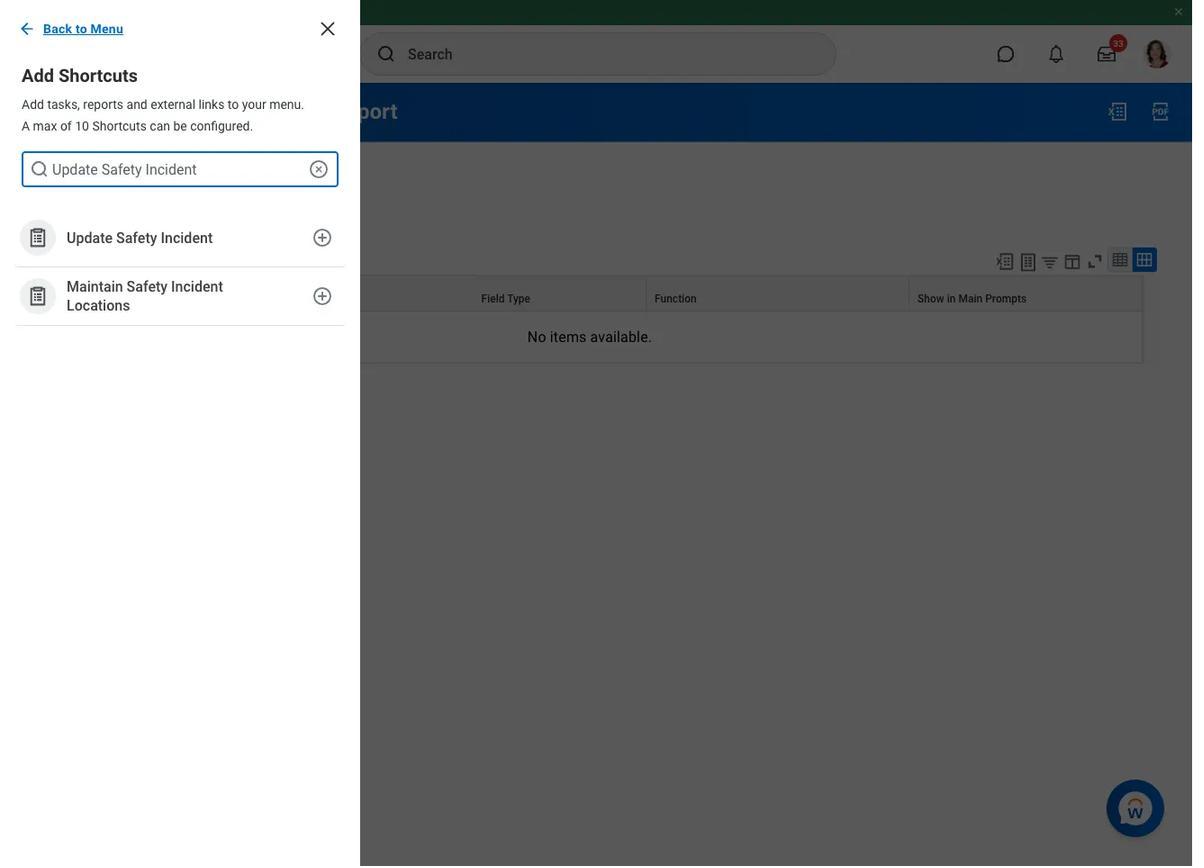 Task type: vqa. For each thing, say whether or not it's contained in the screenshot.
the Profile Logan McNeil "image"
no



Task type: locate. For each thing, give the bounding box(es) containing it.
0 horizontal spatial items
[[45, 257, 72, 270]]

plus circle image for first clipboard image from the top of the global navigation "dialog"
[[312, 227, 333, 249]]

0 vertical spatial shortcuts
[[59, 65, 138, 86]]

shortcuts down reports
[[92, 118, 147, 133]]

0 vertical spatial export to excel image
[[1107, 101, 1129, 123]]

0 vertical spatial clipboard image
[[27, 227, 49, 249]]

report name
[[36, 170, 111, 185]]

profile logan mcneil element
[[1133, 34, 1183, 74]]

field
[[308, 292, 332, 305], [482, 292, 505, 305]]

show in main prompts
[[918, 292, 1027, 305]]

safety
[[116, 229, 157, 246], [127, 278, 168, 295]]

0 vertical spatial incident
[[161, 229, 213, 246]]

items right the 0
[[45, 257, 72, 270]]

safety right update
[[116, 229, 157, 246]]

0 vertical spatial maintain
[[36, 99, 121, 124]]

no items available.
[[528, 329, 653, 346]]

show
[[918, 292, 945, 305]]

incident down update safety incident
[[171, 278, 223, 295]]

0 vertical spatial plus circle image
[[312, 227, 333, 249]]

maintain inside main content
[[36, 99, 121, 124]]

1 vertical spatial incident
[[171, 278, 223, 295]]

report left name
[[36, 170, 74, 185]]

0
[[36, 257, 42, 270]]

1 horizontal spatial report
[[332, 99, 398, 124]]

safety inside the maintain safety incident locations
[[127, 278, 168, 295]]

1 vertical spatial items
[[550, 329, 587, 346]]

add for add tasks, reports and external links to your menu. a max of 10 shortcuts can be configured.
[[22, 97, 44, 112]]

1 vertical spatial safety
[[127, 278, 168, 295]]

1 vertical spatial report
[[36, 170, 74, 185]]

update safety incident
[[67, 229, 213, 246]]

max
[[33, 118, 57, 133]]

2 plus circle image from the top
[[312, 286, 333, 307]]

back to menu
[[43, 21, 123, 36]]

list
[[0, 209, 360, 341]]

0 vertical spatial report
[[332, 99, 398, 124]]

1 vertical spatial add
[[22, 97, 44, 112]]

add up tasks,
[[22, 65, 54, 86]]

0 horizontal spatial export to excel image
[[996, 252, 1016, 271]]

1 vertical spatial shortcuts
[[92, 118, 147, 133]]

2 add from the top
[[22, 97, 44, 112]]

clipboard image down the 0
[[27, 285, 49, 308]]

0 vertical spatial to
[[76, 21, 87, 36]]

shortcuts
[[59, 65, 138, 86], [92, 118, 147, 133]]

detail
[[36, 212, 83, 233]]

field inside 'popup button'
[[482, 292, 505, 305]]

field type button
[[474, 276, 646, 310]]

field inside popup button
[[308, 292, 332, 305]]

field for field
[[308, 292, 332, 305]]

back to menu button
[[11, 11, 134, 47]]

0 vertical spatial search image
[[376, 43, 397, 65]]

add inside add tasks, reports and external links to your menu. a max of 10 shortcuts can be configured.
[[22, 97, 44, 112]]

maintain for maintain safety incident locations
[[67, 278, 123, 295]]

0 vertical spatial add
[[22, 65, 54, 86]]

incident inside the maintain safety incident locations
[[171, 278, 223, 295]]

click to view/edit grid preferences image
[[1063, 252, 1083, 271]]

maintain inside the maintain safety incident locations
[[67, 278, 123, 295]]

maintain for maintain calculated fields for report
[[36, 99, 121, 124]]

10
[[75, 118, 89, 133]]

search image
[[376, 43, 397, 65], [29, 159, 50, 180]]

shortcuts up reports
[[59, 65, 138, 86]]

0 vertical spatial safety
[[116, 229, 157, 246]]

business object
[[46, 292, 124, 305]]

items
[[45, 257, 72, 270], [550, 329, 587, 346]]

type
[[507, 292, 531, 305]]

row
[[37, 275, 1144, 311]]

items for 0
[[45, 257, 72, 270]]

0 horizontal spatial report
[[36, 170, 74, 185]]

1 horizontal spatial field
[[482, 292, 505, 305]]

1 add from the top
[[22, 65, 54, 86]]

be
[[173, 118, 187, 133]]

external
[[151, 97, 196, 112]]

x image
[[317, 18, 339, 40]]

shortcuts inside add tasks, reports and external links to your menu. a max of 10 shortcuts can be configured.
[[92, 118, 147, 133]]

no
[[528, 329, 547, 346]]

maintain up locations
[[67, 278, 123, 295]]

0 horizontal spatial field
[[308, 292, 332, 305]]

x circle image
[[308, 159, 330, 180]]

export to worksheets image
[[1018, 252, 1040, 273]]

banner
[[0, 0, 1194, 83]]

report right the for
[[332, 99, 398, 124]]

1 clipboard image from the top
[[27, 227, 49, 249]]

export to excel image for 0 items
[[996, 252, 1016, 271]]

object
[[93, 292, 124, 305]]

my
[[129, 170, 146, 185]]

2 field from the left
[[482, 292, 505, 305]]

safety right object
[[127, 278, 168, 295]]

main
[[959, 292, 983, 305]]

maintain down add shortcuts
[[36, 99, 121, 124]]

incident
[[161, 229, 213, 246], [171, 278, 223, 295]]

0 horizontal spatial search image
[[29, 159, 50, 180]]

view printable version (pdf) image
[[1151, 101, 1172, 123]]

row containing business object
[[37, 275, 1144, 311]]

items right no
[[550, 329, 587, 346]]

tasks,
[[47, 97, 80, 112]]

inbox large image
[[1098, 45, 1116, 63]]

maintain
[[36, 99, 121, 124], [67, 278, 123, 295]]

incident up business object popup button
[[161, 229, 213, 246]]

1 vertical spatial to
[[228, 97, 239, 112]]

Search field
[[22, 151, 339, 187]]

add
[[22, 65, 54, 86], [22, 97, 44, 112]]

1 vertical spatial export to excel image
[[996, 252, 1016, 271]]

1 vertical spatial plus circle image
[[312, 286, 333, 307]]

to right back
[[76, 21, 87, 36]]

incident for maintain safety incident locations
[[171, 278, 223, 295]]

1 field from the left
[[308, 292, 332, 305]]

notifications large image
[[1048, 45, 1066, 63]]

maintain calculated fields for report main content
[[0, 83, 1194, 447]]

add up 'a'
[[22, 97, 44, 112]]

to
[[76, 21, 87, 36], [228, 97, 239, 112]]

export to excel image
[[1107, 101, 1129, 123], [996, 252, 1016, 271]]

1 vertical spatial maintain
[[67, 278, 123, 295]]

1 plus circle image from the top
[[312, 227, 333, 249]]

and
[[127, 97, 148, 112]]

1 horizontal spatial to
[[228, 97, 239, 112]]

1 vertical spatial clipboard image
[[27, 285, 49, 308]]

to left your
[[228, 97, 239, 112]]

toolbar
[[988, 247, 1158, 275]]

in
[[948, 292, 957, 305]]

0 vertical spatial items
[[45, 257, 72, 270]]

0 horizontal spatial to
[[76, 21, 87, 36]]

safety for maintain
[[127, 278, 168, 295]]

of
[[60, 118, 72, 133]]

clipboard image
[[27, 227, 49, 249], [27, 285, 49, 308]]

report
[[332, 99, 398, 124], [36, 170, 74, 185]]

can
[[150, 118, 170, 133]]

export to excel image for maintain calculated fields for report
[[1107, 101, 1129, 123]]

1 horizontal spatial export to excel image
[[1107, 101, 1129, 123]]

my course offering details
[[129, 170, 279, 185]]

plus circle image
[[312, 227, 333, 249], [312, 286, 333, 307]]

1 horizontal spatial items
[[550, 329, 587, 346]]

export to excel image left view printable version (pdf) icon
[[1107, 101, 1129, 123]]

menu.
[[270, 97, 305, 112]]

export to excel image left export to worksheets image
[[996, 252, 1016, 271]]

clipboard image up the 0
[[27, 227, 49, 249]]



Task type: describe. For each thing, give the bounding box(es) containing it.
fullscreen image
[[1086, 252, 1106, 271]]

reports
[[83, 97, 124, 112]]

maintain safety incident locations
[[67, 278, 223, 314]]

business object button
[[38, 276, 299, 310]]

prompts
[[986, 292, 1027, 305]]

safety for update
[[116, 229, 157, 246]]

business
[[46, 292, 90, 305]]

locations
[[67, 297, 130, 314]]

show in main prompts button
[[910, 276, 1143, 310]]

my course offering details link
[[129, 166, 279, 185]]

0 items
[[36, 257, 72, 270]]

items for no
[[550, 329, 587, 346]]

to inside button
[[76, 21, 87, 36]]

add shortcuts
[[22, 65, 138, 86]]

add for add shortcuts
[[22, 65, 54, 86]]

details
[[240, 170, 279, 185]]

update
[[67, 229, 113, 246]]

available.
[[591, 329, 653, 346]]

function
[[655, 292, 697, 305]]

function button
[[647, 276, 909, 310]]

to inside add tasks, reports and external links to your menu. a max of 10 shortcuts can be configured.
[[228, 97, 239, 112]]

a
[[22, 118, 30, 133]]

field for field type
[[482, 292, 505, 305]]

field button
[[300, 276, 473, 310]]

close environment banner image
[[1174, 6, 1185, 17]]

course
[[149, 170, 189, 185]]

add tasks, reports and external links to your menu. a max of 10 shortcuts can be configured.
[[22, 97, 305, 133]]

plus circle image for first clipboard image from the bottom
[[312, 286, 333, 307]]

fields
[[235, 99, 294, 124]]

2 clipboard image from the top
[[27, 285, 49, 308]]

detail calculation button
[[36, 212, 179, 233]]

select to filter grid data image
[[1041, 253, 1061, 271]]

expand table image
[[1136, 251, 1154, 269]]

links
[[199, 97, 225, 112]]

list containing update safety incident
[[0, 209, 360, 341]]

menu
[[91, 21, 123, 36]]

arrow left image
[[18, 20, 36, 38]]

name
[[77, 170, 111, 185]]

table image
[[1112, 251, 1130, 269]]

configured.
[[190, 118, 253, 133]]

offering
[[192, 170, 237, 185]]

your
[[242, 97, 266, 112]]

1 vertical spatial search image
[[29, 159, 50, 180]]

calculated
[[127, 99, 230, 124]]

incident for update safety incident
[[161, 229, 213, 246]]

global navigation dialog
[[0, 0, 360, 867]]

back
[[43, 21, 72, 36]]

maintain calculated fields for report
[[36, 99, 398, 124]]

toolbar inside detail calculation group
[[988, 247, 1158, 275]]

1 horizontal spatial search image
[[376, 43, 397, 65]]

detail calculation
[[36, 212, 179, 233]]

for
[[299, 99, 327, 124]]

calculation
[[87, 212, 179, 233]]

row inside detail calculation group
[[37, 275, 1144, 311]]

detail calculation group
[[36, 208, 1158, 431]]

field type
[[482, 292, 531, 305]]



